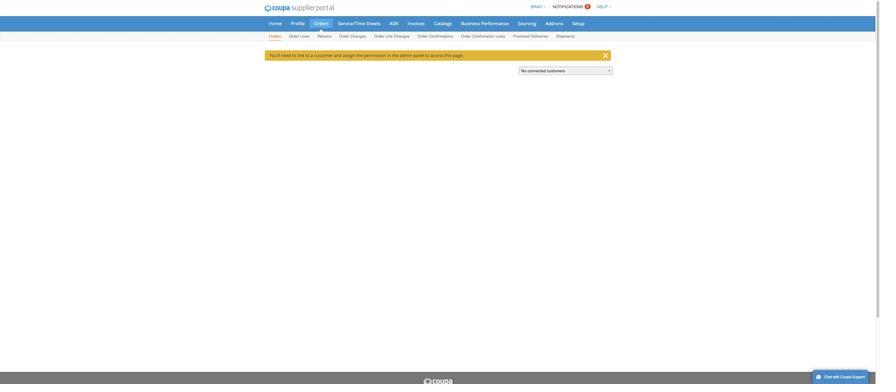 Task type: describe. For each thing, give the bounding box(es) containing it.
confirmation
[[472, 34, 495, 39]]

1 to from the left
[[292, 53, 296, 58]]

chat
[[825, 376, 832, 380]]

need
[[281, 53, 291, 58]]

line
[[385, 34, 393, 39]]

1 lines from the left
[[300, 34, 310, 39]]

No connected customers text field
[[519, 67, 613, 75]]

confirmations
[[429, 34, 453, 39]]

0 vertical spatial orders link
[[310, 19, 333, 28]]

shipments
[[556, 34, 575, 39]]

no connected customers
[[522, 69, 565, 73]]

access
[[431, 53, 444, 58]]

No connected customers field
[[519, 67, 613, 75]]

promised deliveries link
[[513, 33, 549, 41]]

1 vertical spatial coupa supplier portal image
[[423, 379, 453, 385]]

order line changes link
[[374, 33, 410, 41]]

order lines link
[[289, 33, 310, 41]]

help
[[597, 5, 608, 9]]

order for order line changes
[[374, 34, 384, 39]]

order confirmations
[[418, 34, 453, 39]]

help link
[[595, 5, 611, 9]]

permission
[[364, 53, 386, 58]]

2 the from the left
[[392, 53, 399, 58]]

page.
[[453, 53, 464, 58]]

chat with coupa support button
[[813, 371, 869, 385]]

profile
[[291, 20, 305, 26]]

asn
[[390, 20, 399, 26]]

with
[[833, 376, 840, 380]]

2 lines from the left
[[496, 34, 505, 39]]

ons
[[556, 20, 564, 26]]

0
[[587, 4, 589, 9]]

sheets
[[366, 20, 381, 26]]

returns link
[[317, 33, 332, 41]]

brad
[[531, 5, 542, 9]]

deliveries
[[531, 34, 548, 39]]

notifications 0
[[553, 4, 589, 9]]

customers
[[547, 69, 565, 73]]

returns
[[318, 34, 331, 39]]

coupa
[[841, 376, 852, 380]]

1 vertical spatial orders link
[[269, 33, 281, 41]]

a
[[311, 53, 313, 58]]

2 changes from the left
[[394, 34, 410, 39]]

connected
[[528, 69, 546, 73]]

invoices link
[[404, 19, 429, 28]]

panel
[[413, 53, 424, 58]]

add-ons link
[[542, 19, 567, 28]]

add-
[[546, 20, 556, 26]]

chat with coupa support
[[825, 376, 865, 380]]

sourcing
[[518, 20, 537, 26]]

service/time
[[338, 20, 365, 26]]

and
[[334, 53, 342, 58]]

business
[[461, 20, 480, 26]]

navigation containing notifications 0
[[529, 1, 611, 13]]

admin
[[400, 53, 412, 58]]

business performance link
[[457, 19, 513, 28]]



Task type: locate. For each thing, give the bounding box(es) containing it.
order for order confirmation lines
[[461, 34, 471, 39]]

0 vertical spatial orders
[[314, 20, 329, 26]]

changes right the line
[[394, 34, 410, 39]]

order down the service/time
[[339, 34, 349, 39]]

order confirmation lines
[[461, 34, 505, 39]]

you'll need to link to a customer and assign the permission in the admin panel to access this page.
[[269, 53, 464, 58]]

promised
[[513, 34, 530, 39]]

profile link
[[287, 19, 309, 28]]

shipments link
[[556, 33, 575, 41]]

1 horizontal spatial lines
[[496, 34, 505, 39]]

order line changes
[[374, 34, 410, 39]]

changes
[[351, 34, 366, 39], [394, 34, 410, 39]]

order down "invoices"
[[418, 34, 428, 39]]

to left a
[[306, 53, 310, 58]]

1 vertical spatial orders
[[269, 34, 281, 39]]

lines down profile link in the top of the page
[[300, 34, 310, 39]]

to right panel
[[426, 53, 430, 58]]

order for order lines
[[289, 34, 299, 39]]

to left link
[[292, 53, 296, 58]]

service/time sheets
[[338, 20, 381, 26]]

the right in
[[392, 53, 399, 58]]

service/time sheets link
[[334, 19, 385, 28]]

business performance
[[461, 20, 509, 26]]

invoices
[[408, 20, 425, 26]]

0 horizontal spatial lines
[[300, 34, 310, 39]]

order confirmations link
[[417, 33, 454, 41]]

you'll
[[269, 53, 280, 58]]

promised deliveries
[[513, 34, 548, 39]]

add-ons
[[546, 20, 564, 26]]

2 order from the left
[[339, 34, 349, 39]]

0 horizontal spatial the
[[356, 53, 363, 58]]

1 horizontal spatial orders
[[314, 20, 329, 26]]

assign
[[343, 53, 355, 58]]

1 horizontal spatial the
[[392, 53, 399, 58]]

notifications
[[553, 5, 583, 9]]

lines
[[300, 34, 310, 39], [496, 34, 505, 39]]

asn link
[[386, 19, 403, 28]]

setup
[[573, 20, 585, 26]]

home
[[269, 20, 282, 26]]

2 horizontal spatial to
[[426, 53, 430, 58]]

order changes link
[[339, 33, 367, 41]]

catalogs
[[434, 20, 452, 26]]

this
[[445, 53, 452, 58]]

1 horizontal spatial coupa supplier portal image
[[423, 379, 453, 385]]

setup link
[[569, 19, 589, 28]]

to
[[292, 53, 296, 58], [306, 53, 310, 58], [426, 53, 430, 58]]

1 the from the left
[[356, 53, 363, 58]]

4 order from the left
[[418, 34, 428, 39]]

order lines
[[289, 34, 310, 39]]

order left the line
[[374, 34, 384, 39]]

changes down service/time sheets
[[351, 34, 366, 39]]

1 horizontal spatial to
[[306, 53, 310, 58]]

brad link
[[529, 5, 546, 9]]

3 to from the left
[[426, 53, 430, 58]]

0 horizontal spatial orders
[[269, 34, 281, 39]]

1 horizontal spatial changes
[[394, 34, 410, 39]]

navigation
[[529, 1, 611, 13]]

5 order from the left
[[461, 34, 471, 39]]

orders link down 'home'
[[269, 33, 281, 41]]

catalogs link
[[430, 19, 456, 28]]

orders
[[314, 20, 329, 26], [269, 34, 281, 39]]

1 changes from the left
[[351, 34, 366, 39]]

order changes
[[339, 34, 366, 39]]

0 horizontal spatial changes
[[351, 34, 366, 39]]

lines down performance
[[496, 34, 505, 39]]

0 horizontal spatial orders link
[[269, 33, 281, 41]]

1 order from the left
[[289, 34, 299, 39]]

order inside 'link'
[[418, 34, 428, 39]]

the right assign
[[356, 53, 363, 58]]

orders up returns
[[314, 20, 329, 26]]

sourcing link
[[514, 19, 541, 28]]

0 horizontal spatial coupa supplier portal image
[[260, 1, 338, 16]]

no
[[522, 69, 527, 73]]

order for order changes
[[339, 34, 349, 39]]

link
[[297, 53, 304, 58]]

order down profile link in the top of the page
[[289, 34, 299, 39]]

coupa supplier portal image
[[260, 1, 338, 16], [423, 379, 453, 385]]

order
[[289, 34, 299, 39], [339, 34, 349, 39], [374, 34, 384, 39], [418, 34, 428, 39], [461, 34, 471, 39]]

customer
[[314, 53, 333, 58]]

support
[[853, 376, 865, 380]]

orders down 'home'
[[269, 34, 281, 39]]

order down business
[[461, 34, 471, 39]]

performance
[[481, 20, 509, 26]]

orders link up returns
[[310, 19, 333, 28]]

3 order from the left
[[374, 34, 384, 39]]

0 vertical spatial coupa supplier portal image
[[260, 1, 338, 16]]

2 to from the left
[[306, 53, 310, 58]]

home link
[[265, 19, 286, 28]]

in
[[387, 53, 391, 58]]

orders link
[[310, 19, 333, 28], [269, 33, 281, 41]]

order for order confirmations
[[418, 34, 428, 39]]

1 horizontal spatial orders link
[[310, 19, 333, 28]]

the
[[356, 53, 363, 58], [392, 53, 399, 58]]

order confirmation lines link
[[461, 33, 506, 41]]

0 horizontal spatial to
[[292, 53, 296, 58]]



Task type: vqa. For each thing, say whether or not it's contained in the screenshot.
left the
yes



